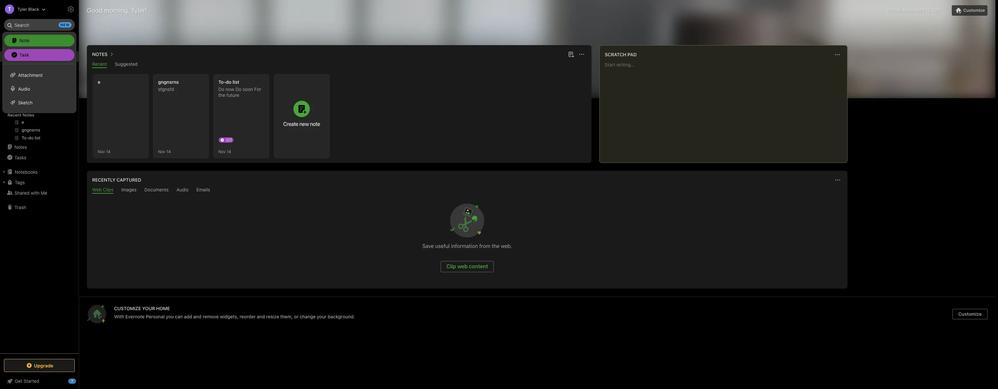 Task type: locate. For each thing, give the bounding box(es) containing it.
new search field
[[9, 19, 71, 31]]

1 horizontal spatial or
[[294, 314, 298, 320]]

0 horizontal spatial recent
[[8, 112, 21, 118]]

7
[[71, 380, 73, 384]]

or inside customize your home with evernote personal you can add and remove widgets, reorder and resize them, or change your background.
[[294, 314, 298, 320]]

for
[[254, 87, 261, 92]]

1 vertical spatial or
[[294, 314, 298, 320]]

web
[[457, 264, 468, 270]]

tab list for notes
[[88, 61, 590, 68]]

More actions field
[[577, 50, 586, 59], [833, 50, 842, 59], [833, 176, 842, 185]]

do
[[218, 87, 224, 92], [235, 87, 241, 92]]

0 horizontal spatial do
[[218, 87, 224, 92]]

1 horizontal spatial do
[[235, 87, 241, 92]]

2 vertical spatial the
[[492, 244, 499, 250]]

note
[[310, 121, 320, 127]]

Account field
[[0, 3, 46, 16]]

1 vertical spatial new
[[299, 121, 309, 127]]

trash link
[[0, 202, 78, 213]]

add right can
[[184, 314, 192, 320]]

1 horizontal spatial audio
[[176, 187, 189, 193]]

more actions image
[[833, 51, 841, 59], [834, 176, 842, 184]]

0 horizontal spatial nov
[[98, 149, 105, 154]]

sketch button
[[2, 96, 76, 110]]

1 horizontal spatial and
[[257, 314, 265, 320]]

personal
[[146, 314, 165, 320]]

create new note
[[283, 121, 320, 127]]

upgrade
[[34, 363, 53, 369]]

1 horizontal spatial your
[[317, 314, 327, 320]]

tags button
[[0, 177, 78, 188]]

or
[[45, 92, 49, 97], [294, 314, 298, 320]]

0 horizontal spatial add
[[12, 98, 19, 103]]

scratch
[[605, 52, 626, 57]]

useful
[[435, 244, 450, 250]]

0 horizontal spatial or
[[45, 92, 49, 97]]

on
[[45, 86, 50, 91]]

save
[[422, 244, 434, 250]]

0 vertical spatial the
[[23, 86, 29, 91]]

notes up recent tab
[[92, 51, 107, 57]]

tasks
[[14, 155, 26, 160]]

0 vertical spatial audio
[[18, 86, 30, 92]]

the inside tree
[[23, 86, 29, 91]]

emails tab
[[196, 187, 210, 194]]

0 horizontal spatial the
[[23, 86, 29, 91]]

customize button
[[952, 5, 988, 16], [952, 310, 988, 320]]

1 nov 14 from the left
[[158, 149, 171, 154]]

14
[[106, 149, 110, 154], [166, 149, 171, 154], [227, 149, 231, 154]]

1 and from the left
[[193, 314, 201, 320]]

do
[[226, 79, 231, 85]]

notes down sketch
[[23, 112, 34, 118]]

web clips tab panel
[[87, 194, 848, 289]]

notes up tasks
[[14, 144, 27, 150]]

1 vertical spatial recent
[[8, 112, 21, 118]]

images
[[121, 187, 137, 193]]

documents tab
[[144, 187, 169, 194]]

scratch pad button
[[603, 51, 637, 59]]

black
[[28, 6, 39, 12]]

clip
[[446, 264, 456, 270]]

you
[[166, 314, 174, 320]]

0 horizontal spatial audio
[[18, 86, 30, 92]]

new inside create new note button
[[299, 121, 309, 127]]

0 vertical spatial more actions image
[[833, 51, 841, 59]]

2 nov 14 from the left
[[218, 149, 231, 154]]

them,
[[280, 314, 293, 320]]

1 horizontal spatial add
[[184, 314, 192, 320]]

1 horizontal spatial new
[[299, 121, 309, 127]]

2 and from the left
[[257, 314, 265, 320]]

the left future
[[218, 92, 225, 98]]

1 14 from the left
[[106, 149, 110, 154]]

and left resize
[[257, 314, 265, 320]]

customize
[[963, 8, 985, 13], [958, 312, 982, 317]]

clip web content button
[[441, 262, 494, 273]]

or right them, at the bottom of the page
[[294, 314, 298, 320]]

attachment button
[[2, 68, 76, 82]]

me
[[41, 190, 47, 196]]

0 vertical spatial new
[[61, 23, 70, 27]]

and left remove
[[193, 314, 201, 320]]

0 vertical spatial your
[[21, 78, 30, 84]]

do down to-
[[218, 87, 224, 92]]

do down list
[[235, 87, 241, 92]]

1 vertical spatial the
[[218, 92, 225, 98]]

1 horizontal spatial nov 14
[[218, 149, 231, 154]]

the
[[23, 86, 29, 91], [218, 92, 225, 98], [492, 244, 499, 250]]

0 vertical spatial notes
[[92, 51, 107, 57]]

2 tab list from the top
[[88, 187, 846, 194]]

your
[[142, 306, 155, 312]]

0 horizontal spatial nov 14
[[158, 149, 171, 154]]

note,
[[55, 86, 65, 91]]

recent notes
[[8, 112, 34, 118]]

1 horizontal spatial the
[[218, 92, 225, 98]]

0 vertical spatial tab list
[[88, 61, 590, 68]]

reorder
[[240, 314, 256, 320]]

audio
[[18, 86, 30, 92], [176, 187, 189, 193]]

november
[[903, 8, 925, 13]]

settings image
[[67, 5, 75, 13]]

the left ...
[[23, 86, 29, 91]]

1 vertical spatial tab list
[[88, 187, 846, 194]]

shortcuts
[[15, 64, 35, 70]]

add
[[12, 78, 20, 84]]

audio left emails
[[176, 187, 189, 193]]

0 horizontal spatial your
[[21, 78, 30, 84]]

audio tab
[[176, 187, 189, 194]]

1 vertical spatial more actions image
[[834, 176, 842, 184]]

task
[[19, 52, 29, 58]]

web clips tab
[[92, 187, 113, 194]]

1 horizontal spatial 14
[[166, 149, 171, 154]]

1 vertical spatial add
[[184, 314, 192, 320]]

1 horizontal spatial recent
[[92, 61, 107, 67]]

group containing add your first shortcut
[[0, 72, 78, 145]]

add inside customize your home with evernote personal you can add and remove widgets, reorder and resize them, or change your background.
[[184, 314, 192, 320]]

with
[[31, 190, 40, 196]]

0 vertical spatial add
[[12, 98, 19, 103]]

recent
[[92, 61, 107, 67], [8, 112, 21, 118]]

group
[[0, 72, 78, 145]]

friday,
[[887, 8, 902, 13]]

remove
[[203, 314, 219, 320]]

sfgnsfd
[[158, 87, 174, 92]]

note creation menu element
[[4, 33, 74, 62]]

recent for recent notes
[[8, 112, 21, 118]]

nov
[[98, 149, 105, 154], [158, 149, 165, 154], [218, 149, 226, 154]]

notes inside button
[[92, 51, 107, 57]]

recent down sketch
[[8, 112, 21, 118]]

recent tab
[[92, 61, 107, 68]]

tree
[[0, 51, 79, 354]]

your
[[21, 78, 30, 84], [317, 314, 327, 320]]

add your first shortcut
[[12, 78, 58, 84]]

your right change
[[317, 314, 327, 320]]

Search text field
[[9, 19, 70, 31]]

shared with me link
[[0, 188, 78, 198]]

tags
[[15, 180, 25, 185]]

information
[[451, 244, 478, 250]]

started
[[24, 379, 39, 385]]

nov 14
[[158, 149, 171, 154], [218, 149, 231, 154]]

new left note
[[299, 121, 309, 127]]

1 vertical spatial your
[[317, 314, 327, 320]]

new
[[61, 23, 70, 27], [299, 121, 309, 127]]

click
[[12, 86, 22, 91]]

1 nov from the left
[[98, 149, 105, 154]]

2 horizontal spatial nov
[[218, 149, 226, 154]]

new down settings "image"
[[61, 23, 70, 27]]

suggested tab
[[115, 61, 138, 68]]

2 14 from the left
[[166, 149, 171, 154]]

tab list containing recent
[[88, 61, 590, 68]]

recent down notes button
[[92, 61, 107, 67]]

1 horizontal spatial nov
[[158, 149, 165, 154]]

add
[[12, 98, 19, 103], [184, 314, 192, 320]]

the inside to-do list do now do soon for the future
[[218, 92, 225, 98]]

2 horizontal spatial 14
[[227, 149, 231, 154]]

2 vertical spatial notes
[[14, 144, 27, 150]]

or down the on on the left top
[[45, 92, 49, 97]]

0 vertical spatial recent
[[92, 61, 107, 67]]

add left the it
[[12, 98, 19, 103]]

the right from
[[492, 244, 499, 250]]

0 vertical spatial or
[[45, 92, 49, 97]]

clips
[[103, 187, 113, 193]]

tab list containing web clips
[[88, 187, 846, 194]]

1 vertical spatial customize
[[958, 312, 982, 317]]

tab list
[[88, 61, 590, 68], [88, 187, 846, 194]]

recent inside tree
[[8, 112, 21, 118]]

expand notebooks image
[[2, 170, 7, 175]]

0 horizontal spatial and
[[193, 314, 201, 320]]

2 horizontal spatial the
[[492, 244, 499, 250]]

notebooks link
[[0, 167, 78, 177]]

new button
[[4, 34, 75, 46]]

group inside tree
[[0, 72, 78, 145]]

your down attachment
[[21, 78, 30, 84]]

create new note button
[[273, 74, 330, 159]]

0 horizontal spatial new
[[61, 23, 70, 27]]

Help and Learning task checklist field
[[0, 377, 79, 387]]

audio up notebook, at the left top of the page
[[18, 86, 30, 92]]

0 horizontal spatial 14
[[106, 149, 110, 154]]

web
[[92, 187, 102, 193]]

expand tags image
[[2, 180, 7, 185]]

1 tab list from the top
[[88, 61, 590, 68]]

home
[[14, 54, 27, 60]]

gngnsrns sfgnsfd
[[158, 79, 179, 92]]



Task type: describe. For each thing, give the bounding box(es) containing it.
nov inside e nov 14
[[98, 149, 105, 154]]

content
[[469, 264, 488, 270]]

customize your home with evernote personal you can add and remove widgets, reorder and resize them, or change your background.
[[114, 306, 355, 320]]

0 vertical spatial customize button
[[952, 5, 988, 16]]

gngnsrns
[[158, 79, 179, 85]]

your inside customize your home with evernote personal you can add and remove widgets, reorder and resize them, or change your background.
[[317, 314, 327, 320]]

1 do from the left
[[218, 87, 224, 92]]

sketch
[[18, 100, 33, 105]]

tyler!
[[131, 7, 147, 14]]

e nov 14
[[98, 79, 110, 154]]

new inside search box
[[61, 23, 70, 27]]

create
[[283, 121, 298, 127]]

1 vertical spatial audio
[[176, 187, 189, 193]]

good
[[87, 7, 103, 14]]

notebooks
[[15, 169, 38, 175]]

scratch pad
[[605, 52, 637, 57]]

new
[[14, 37, 24, 43]]

recently
[[92, 177, 115, 183]]

captured
[[117, 177, 141, 183]]

evernote
[[125, 314, 145, 320]]

audio button
[[2, 82, 76, 96]]

3 nov from the left
[[218, 149, 226, 154]]

with
[[114, 314, 124, 320]]

e
[[98, 79, 100, 85]]

or inside icon on a note, notebook, stack or tag to add it here.
[[45, 92, 49, 97]]

0/3
[[226, 138, 232, 143]]

2023
[[932, 8, 941, 13]]

note button
[[4, 35, 74, 47]]

icon on a note, notebook, stack or tag to add it here.
[[12, 86, 65, 103]]

2 nov from the left
[[158, 149, 165, 154]]

1 vertical spatial customize button
[[952, 310, 988, 320]]

clip web content
[[446, 264, 488, 270]]

1 vertical spatial notes
[[23, 112, 34, 118]]

tyler black
[[17, 6, 39, 12]]

background.
[[328, 314, 355, 320]]

list
[[233, 79, 239, 85]]

more actions field for recently captured
[[833, 176, 842, 185]]

click to collapse image
[[76, 378, 81, 386]]

customize
[[114, 306, 141, 312]]

get
[[15, 379, 22, 385]]

suggested
[[115, 61, 138, 67]]

resize
[[266, 314, 279, 320]]

note
[[19, 38, 30, 43]]

shared
[[14, 190, 29, 196]]

recent for recent
[[92, 61, 107, 67]]

recent tab panel
[[87, 68, 591, 163]]

web.
[[501, 244, 512, 250]]

0 vertical spatial customize
[[963, 8, 985, 13]]

more actions image for recently captured
[[834, 176, 842, 184]]

home link
[[0, 51, 79, 62]]

images tab
[[121, 187, 137, 194]]

first
[[31, 78, 39, 84]]

Start writing… text field
[[605, 62, 847, 158]]

pad
[[627, 52, 637, 57]]

tasks button
[[0, 152, 78, 163]]

tab list for recently captured
[[88, 187, 846, 194]]

get started
[[15, 379, 39, 385]]

can
[[175, 314, 183, 320]]

add inside icon on a note, notebook, stack or tag to add it here.
[[12, 98, 19, 103]]

...
[[30, 86, 35, 91]]

here.
[[24, 98, 34, 103]]

good morning, tyler!
[[87, 7, 147, 14]]

future
[[226, 92, 239, 98]]

home
[[156, 306, 170, 312]]

it
[[20, 98, 23, 103]]

trash
[[14, 205, 26, 210]]

widgets,
[[220, 314, 238, 320]]

save useful information from the web.
[[422, 244, 512, 250]]

2 do from the left
[[235, 87, 241, 92]]

friday, november 17, 2023
[[887, 8, 941, 13]]

more actions image for scratch pad
[[833, 51, 841, 59]]

a
[[52, 86, 54, 91]]

more actions image
[[578, 50, 585, 58]]

now
[[226, 87, 234, 92]]

the inside web clips "tab panel"
[[492, 244, 499, 250]]

shortcut
[[41, 78, 58, 84]]

notes button
[[91, 50, 115, 58]]

recently captured
[[92, 177, 141, 183]]

to
[[58, 92, 62, 97]]

tag
[[50, 92, 56, 97]]

to-do list do now do soon for the future
[[218, 79, 261, 98]]

web clips
[[92, 187, 113, 193]]

soon
[[243, 87, 253, 92]]

emails
[[196, 187, 210, 193]]

tree containing home
[[0, 51, 79, 354]]

shared with me
[[14, 190, 47, 196]]

tyler
[[17, 6, 27, 12]]

click the ...
[[12, 86, 35, 91]]

attachment
[[18, 72, 43, 78]]

shortcuts button
[[0, 62, 78, 72]]

3 14 from the left
[[227, 149, 231, 154]]

14 inside e nov 14
[[106, 149, 110, 154]]

audio inside audio button
[[18, 86, 30, 92]]

notebook,
[[12, 92, 32, 97]]

more actions field for scratch pad
[[833, 50, 842, 59]]

documents
[[144, 187, 169, 193]]



Task type: vqa. For each thing, say whether or not it's contained in the screenshot.
topmost OPEN
no



